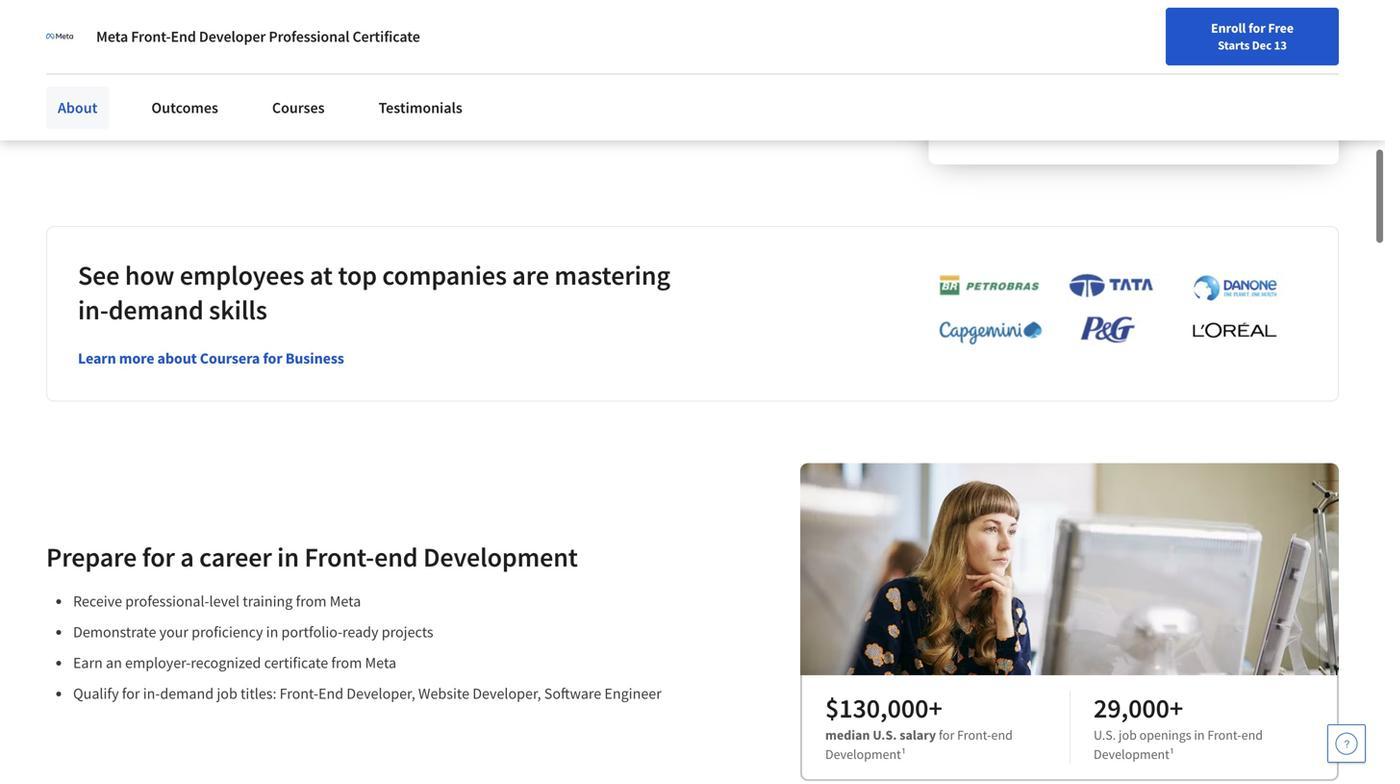 Task type: locate. For each thing, give the bounding box(es) containing it.
your down professional-
[[159, 623, 189, 642]]

more left about
[[119, 349, 154, 368]]

1 vertical spatial to
[[71, 116, 83, 133]]

your down shareable certificate at the top left of page
[[86, 116, 111, 133]]

1 horizontal spatial meta
[[330, 592, 361, 611]]

0 horizontal spatial from
[[296, 592, 327, 611]]

end down portfolio-
[[319, 684, 344, 703]]

0 vertical spatial certificate
[[115, 86, 181, 105]]

1 horizontal spatial more
[[994, 71, 1024, 89]]

1 vertical spatial your
[[86, 116, 111, 133]]

0 horizontal spatial +
[[929, 691, 943, 725]]

level
[[209, 592, 240, 611]]

end
[[171, 27, 196, 46], [319, 684, 344, 703]]

meta image
[[46, 23, 73, 50]]

+ inside 29,000 + u.s. job openings in front-end development
[[1170, 691, 1184, 725]]

0 vertical spatial in-
[[78, 293, 109, 327]]

developer, left 'website'
[[347, 684, 415, 703]]

1 horizontal spatial ¹
[[1170, 746, 1175, 763]]

+ for $130,000
[[929, 691, 943, 725]]

in- inside see how employees at top companies are mastering in-demand skills
[[78, 293, 109, 327]]

enroll
[[1212, 19, 1247, 37]]

in inside 29,000 + u.s. job openings in front-end development
[[1195, 727, 1206, 744]]

+ inside $130,000 + median u.s. salary
[[929, 691, 943, 725]]

0 horizontal spatial job
[[217, 684, 238, 703]]

development inside 29,000 + u.s. job openings in front-end development
[[1094, 746, 1170, 763]]

0 horizontal spatial certificate
[[115, 86, 181, 105]]

2 horizontal spatial end
[[1242, 727, 1264, 744]]

2 horizontal spatial your
[[915, 61, 941, 78]]

1 developer, from the left
[[347, 684, 415, 703]]

see how employees at top companies are mastering in-demand skills
[[78, 259, 671, 327]]

find your new career
[[888, 61, 1008, 78]]

0 horizontal spatial end
[[171, 27, 196, 46]]

0 vertical spatial to
[[106, 11, 123, 35]]

qualify
[[73, 684, 119, 703]]

+ up openings
[[1170, 691, 1184, 725]]

0 vertical spatial demand
[[108, 293, 204, 327]]

development
[[423, 540, 578, 574], [826, 746, 902, 763], [1094, 746, 1170, 763]]

meta up the ready
[[330, 592, 361, 611]]

0 horizontal spatial your
[[86, 116, 111, 133]]

1 vertical spatial end
[[319, 684, 344, 703]]

demand down employer-
[[160, 684, 214, 703]]

for inside for front-end development
[[939, 727, 955, 744]]

1 + from the left
[[929, 691, 943, 725]]

certificate
[[353, 27, 420, 46]]

meta up coursera image
[[96, 27, 128, 46]]

in- down see
[[78, 293, 109, 327]]

0 horizontal spatial in-
[[78, 293, 109, 327]]

enroll for free starts dec 13
[[1212, 19, 1295, 53]]

to left know
[[106, 11, 123, 35]]

1 horizontal spatial u.s.
[[1094, 727, 1117, 744]]

median
[[826, 727, 871, 744]]

0 vertical spatial end
[[171, 27, 196, 46]]

developer
[[199, 27, 266, 46]]

¹ down salary
[[902, 746, 907, 763]]

more for learn more
[[994, 71, 1024, 89]]

for inside enroll for free starts dec 13
[[1249, 19, 1266, 37]]

projects
[[382, 623, 434, 642]]

¹ for $130,000
[[902, 746, 907, 763]]

0 vertical spatial learn
[[960, 71, 992, 89]]

0 horizontal spatial more
[[119, 349, 154, 368]]

for right salary
[[939, 727, 955, 744]]

0 horizontal spatial to
[[71, 116, 83, 133]]

1 ¹ from the left
[[902, 746, 907, 763]]

end up projects
[[374, 540, 418, 574]]

u.s. down 29,000
[[1094, 727, 1117, 744]]

in down training
[[266, 623, 278, 642]]

1 vertical spatial from
[[331, 653, 362, 673]]

2 + from the left
[[1170, 691, 1184, 725]]

end left developer
[[171, 27, 196, 46]]

2 vertical spatial in
[[1195, 727, 1206, 744]]

u.s.
[[873, 727, 897, 744], [1094, 727, 1117, 744]]

1 vertical spatial more
[[119, 349, 154, 368]]

employees
[[180, 259, 305, 292]]

0 horizontal spatial ¹
[[902, 746, 907, 763]]

¹ down openings
[[1170, 746, 1175, 763]]

meta
[[96, 27, 128, 46], [330, 592, 361, 611], [365, 653, 397, 673]]

your right find
[[915, 61, 941, 78]]

1 horizontal spatial job
[[1119, 727, 1137, 744]]

from
[[296, 592, 327, 611], [331, 653, 362, 673]]

starts
[[1219, 38, 1250, 53]]

$130,000 + median u.s. salary
[[826, 691, 943, 744]]

None search field
[[274, 51, 592, 89]]

coursera image
[[23, 54, 145, 85]]

all
[[991, 126, 1005, 144]]

banner navigation
[[15, 0, 542, 38]]

developer, right 'website'
[[473, 684, 541, 703]]

about
[[157, 349, 197, 368]]

0 vertical spatial meta
[[96, 27, 128, 46]]

from up portfolio-
[[296, 592, 327, 611]]

0 horizontal spatial u.s.
[[873, 727, 897, 744]]

1 vertical spatial job
[[1119, 727, 1137, 744]]

certificate up linkedin
[[115, 86, 181, 105]]

from down the ready
[[331, 653, 362, 673]]

u.s. down $130,000
[[873, 727, 897, 744]]

free
[[1269, 19, 1295, 37]]

learn
[[960, 71, 992, 89], [78, 349, 116, 368]]

0 vertical spatial in
[[277, 540, 299, 574]]

0 vertical spatial more
[[994, 71, 1024, 89]]

for right qualify at left
[[122, 684, 140, 703]]

1 horizontal spatial end
[[992, 727, 1013, 744]]

1 horizontal spatial learn
[[960, 71, 992, 89]]

proficiency
[[192, 623, 263, 642]]

outcomes link
[[140, 87, 230, 129]]

0 vertical spatial your
[[915, 61, 941, 78]]

+
[[929, 691, 943, 725], [1170, 691, 1184, 725]]

to right add
[[71, 116, 83, 133]]

2 vertical spatial meta
[[365, 653, 397, 673]]

2 horizontal spatial development
[[1094, 746, 1170, 763]]

for
[[1249, 19, 1266, 37], [263, 349, 283, 368], [142, 540, 175, 574], [122, 684, 140, 703], [939, 727, 955, 744]]

1 vertical spatial meta
[[330, 592, 361, 611]]

certificate down portfolio-
[[264, 653, 328, 673]]

1 horizontal spatial certificate
[[264, 653, 328, 673]]

details to know
[[46, 11, 172, 35]]

learn more about coursera for business
[[78, 349, 344, 368]]

1 horizontal spatial end
[[319, 684, 344, 703]]

end right openings
[[1242, 727, 1264, 744]]

0 vertical spatial from
[[296, 592, 327, 611]]

job down recognized
[[217, 684, 238, 703]]

1 horizontal spatial to
[[106, 11, 123, 35]]

1 vertical spatial learn
[[78, 349, 116, 368]]

profile
[[165, 116, 202, 133]]

your for find
[[915, 61, 941, 78]]

in-
[[78, 293, 109, 327], [143, 684, 160, 703]]

demand
[[108, 293, 204, 327], [160, 684, 214, 703]]

to for know
[[106, 11, 123, 35]]

1 vertical spatial in
[[266, 623, 278, 642]]

for up the dec on the right top
[[1249, 19, 1266, 37]]

in
[[277, 540, 299, 574], [266, 623, 278, 642], [1195, 727, 1206, 744]]

how
[[125, 259, 175, 292]]

find your new career link
[[878, 58, 1018, 82]]

skills
[[209, 293, 267, 327]]

end right salary
[[992, 727, 1013, 744]]

¹
[[902, 746, 907, 763], [1170, 746, 1175, 763]]

2 vertical spatial your
[[159, 623, 189, 642]]

2 horizontal spatial meta
[[365, 653, 397, 673]]

for for demand
[[122, 684, 140, 703]]

+ up salary
[[929, 691, 943, 725]]

demand down 'how'
[[108, 293, 204, 327]]

1 horizontal spatial +
[[1170, 691, 1184, 725]]

openings
[[1140, 727, 1192, 744]]

0 horizontal spatial learn
[[78, 349, 116, 368]]

your inside the find your new career link
[[915, 61, 941, 78]]

coursera enterprise logos image
[[911, 273, 1295, 356]]

know
[[127, 11, 172, 35]]

front- up the ready
[[305, 540, 374, 574]]

developer,
[[347, 684, 415, 703], [473, 684, 541, 703]]

in up training
[[277, 540, 299, 574]]

more
[[994, 71, 1024, 89], [119, 349, 154, 368]]

0 horizontal spatial developer,
[[347, 684, 415, 703]]

1 vertical spatial in-
[[143, 684, 160, 703]]

2 u.s. from the left
[[1094, 727, 1117, 744]]

13
[[1275, 38, 1288, 53]]

job down 29,000
[[1119, 727, 1137, 744]]

to
[[106, 11, 123, 35], [71, 116, 83, 133]]

0 horizontal spatial meta
[[96, 27, 128, 46]]

29,000
[[1094, 691, 1170, 725]]

1 horizontal spatial developer,
[[473, 684, 541, 703]]

end
[[374, 540, 418, 574], [992, 727, 1013, 744], [1242, 727, 1264, 744]]

new
[[944, 61, 969, 78]]

for left a
[[142, 540, 175, 574]]

1 horizontal spatial development
[[826, 746, 902, 763]]

in- down employer-
[[143, 684, 160, 703]]

1 u.s. from the left
[[873, 727, 897, 744]]

2 ¹ from the left
[[1170, 746, 1175, 763]]

job
[[217, 684, 238, 703], [1119, 727, 1137, 744]]

your
[[915, 61, 941, 78], [86, 116, 111, 133], [159, 623, 189, 642]]

front- right openings
[[1208, 727, 1242, 744]]

in right openings
[[1195, 727, 1206, 744]]

1 horizontal spatial from
[[331, 653, 362, 673]]

2 developer, from the left
[[473, 684, 541, 703]]

engineer
[[605, 684, 662, 703]]

demonstrate
[[73, 623, 156, 642]]

demonstrate your proficiency in portfolio-ready projects
[[73, 623, 434, 642]]

learn for learn more about coursera for business
[[78, 349, 116, 368]]

meta up qualify for in-demand job titles: front-end developer, website developer, software engineer at the left bottom
[[365, 653, 397, 673]]

more right new
[[994, 71, 1024, 89]]

1 horizontal spatial your
[[159, 623, 189, 642]]

front- right salary
[[958, 727, 992, 744]]

demand inside see how employees at top companies are mastering in-demand skills
[[108, 293, 204, 327]]



Task type: vqa. For each thing, say whether or not it's contained in the screenshot.
THE +
yes



Task type: describe. For each thing, give the bounding box(es) containing it.
more for learn more about coursera for business
[[119, 349, 154, 368]]

front- up shareable certificate at the top left of page
[[131, 27, 171, 46]]

see
[[78, 259, 120, 292]]

testimonials link
[[367, 87, 474, 129]]

end inside for front-end development
[[992, 727, 1013, 744]]

+ for 29,000
[[1170, 691, 1184, 725]]

0 horizontal spatial development
[[423, 540, 578, 574]]

details
[[46, 11, 102, 35]]

to for your
[[71, 116, 83, 133]]

english
[[1053, 60, 1100, 79]]

development inside for front-end development
[[826, 746, 902, 763]]

website
[[419, 684, 470, 703]]

1 vertical spatial certificate
[[264, 653, 328, 673]]

show notifications image
[[1162, 63, 1185, 86]]

learn for learn more
[[960, 71, 992, 89]]

dec
[[1253, 38, 1272, 53]]

job inside 29,000 + u.s. job openings in front-end development
[[1119, 727, 1137, 744]]

outcomes
[[151, 98, 218, 117]]

portfolio-
[[282, 623, 343, 642]]

recognized
[[191, 653, 261, 673]]

learn more link
[[960, 71, 1024, 89]]

salary
[[900, 727, 937, 744]]

business
[[286, 349, 344, 368]]

help center image
[[1336, 732, 1359, 756]]

software
[[545, 684, 602, 703]]

coursera
[[200, 349, 260, 368]]

employer-
[[125, 653, 191, 673]]

view
[[960, 126, 988, 144]]

prepare for a career in front-end development
[[46, 540, 578, 574]]

top
[[338, 259, 377, 292]]

training
[[243, 592, 293, 611]]

qualify for in-demand job titles: front-end developer, website developer, software engineer
[[73, 684, 662, 703]]

earn
[[73, 653, 103, 673]]

for left business
[[263, 349, 283, 368]]

testimonials
[[379, 98, 463, 117]]

your for demonstrate
[[159, 623, 189, 642]]

courses
[[272, 98, 325, 117]]

career
[[971, 61, 1008, 78]]

shareable
[[46, 86, 112, 105]]

professional-
[[125, 592, 209, 611]]

¹ for 29,000
[[1170, 746, 1175, 763]]

shareable certificate
[[46, 86, 181, 105]]

view all courses link
[[960, 126, 1052, 144]]

for front-end development
[[826, 727, 1013, 763]]

learn more about coursera for business link
[[78, 349, 344, 368]]

end inside 29,000 + u.s. job openings in front-end development
[[1242, 727, 1264, 744]]

front- inside 29,000 + u.s. job openings in front-end development
[[1208, 727, 1242, 744]]

are
[[512, 259, 550, 292]]

courses link
[[261, 87, 336, 129]]

linkedin
[[114, 116, 163, 133]]

companies
[[382, 259, 507, 292]]

professional
[[269, 27, 350, 46]]

courses
[[1008, 126, 1052, 144]]

for for starts
[[1249, 19, 1266, 37]]

front- inside for front-end development
[[958, 727, 992, 744]]

about
[[58, 98, 98, 117]]

$130,000
[[826, 691, 929, 725]]

receive professional-level training from meta
[[73, 592, 361, 611]]

find
[[888, 61, 913, 78]]

about link
[[46, 87, 109, 129]]

career
[[199, 540, 272, 574]]

u.s. inside $130,000 + median u.s. salary
[[873, 727, 897, 744]]

add to your linkedin profile
[[46, 116, 202, 133]]

an
[[106, 653, 122, 673]]

0 horizontal spatial end
[[374, 540, 418, 574]]

front- right titles:
[[280, 684, 319, 703]]

1 horizontal spatial in-
[[143, 684, 160, 703]]

a
[[180, 540, 194, 574]]

titles:
[[241, 684, 277, 703]]

meta front-end developer professional certificate
[[96, 27, 420, 46]]

add
[[46, 116, 68, 133]]

0 vertical spatial job
[[217, 684, 238, 703]]

ready
[[343, 623, 379, 642]]

at
[[310, 259, 333, 292]]

for for career
[[142, 540, 175, 574]]

receive
[[73, 592, 122, 611]]

earn an employer-recognized certificate from meta
[[73, 653, 397, 673]]

mastering
[[555, 259, 671, 292]]

view all courses
[[960, 126, 1052, 144]]

prepare
[[46, 540, 137, 574]]

learn more
[[960, 71, 1024, 89]]

u.s. inside 29,000 + u.s. job openings in front-end development
[[1094, 727, 1117, 744]]

1 vertical spatial demand
[[160, 684, 214, 703]]

english button
[[1018, 38, 1134, 101]]

29,000 + u.s. job openings in front-end development
[[1094, 691, 1264, 763]]



